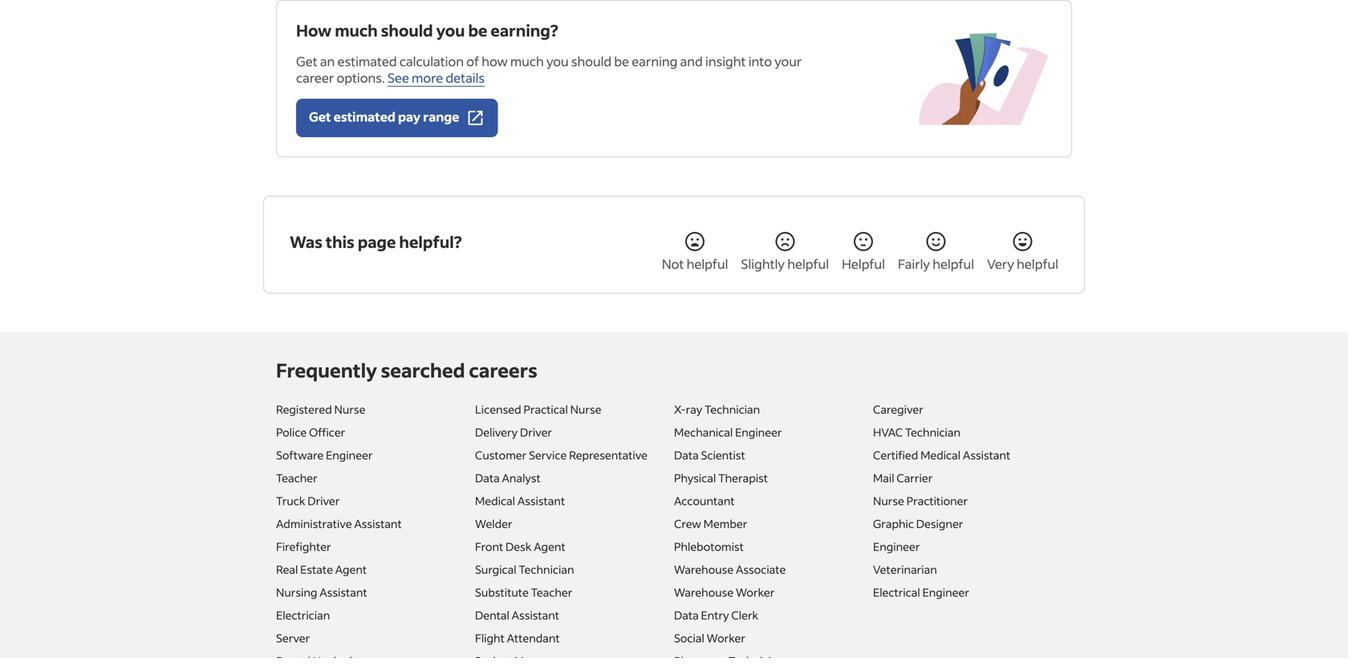 Task type: describe. For each thing, give the bounding box(es) containing it.
more
[[412, 69, 443, 86]]

see
[[388, 69, 409, 86]]

licensed practical nurse
[[475, 402, 602, 417]]

data analyst link
[[475, 471, 541, 485]]

2 horizontal spatial nurse
[[873, 494, 905, 508]]

into
[[749, 53, 772, 69]]

truck
[[276, 494, 305, 508]]

entry
[[701, 608, 729, 623]]

caregiver link
[[873, 402, 924, 417]]

warehouse worker
[[674, 585, 775, 600]]

details
[[446, 69, 485, 86]]

designer
[[917, 517, 964, 531]]

get for get an estimated calculation of how much you should be earning and insight into your career options.
[[296, 53, 318, 69]]

mail carrier link
[[873, 471, 933, 485]]

was this page helpful?
[[290, 231, 462, 252]]

substitute teacher link
[[475, 585, 573, 600]]

flight attendant
[[475, 631, 560, 646]]

graphic
[[873, 517, 914, 531]]

medical assistant link
[[475, 494, 565, 508]]

nurse practitioner link
[[873, 494, 968, 508]]

insight
[[706, 53, 746, 69]]

much inside the get an estimated calculation of how much you should be earning and insight into your career options.
[[511, 53, 544, 69]]

crew
[[674, 517, 702, 531]]

phlebotomist
[[674, 540, 744, 554]]

social
[[674, 631, 705, 646]]

x-ray technician link
[[674, 402, 760, 417]]

practical
[[524, 402, 568, 417]]

driver for delivery driver
[[520, 425, 552, 440]]

server link
[[276, 631, 310, 646]]

data scientist link
[[674, 448, 746, 462]]

of
[[467, 53, 479, 69]]

firefighter
[[276, 540, 331, 554]]

scientist
[[701, 448, 746, 462]]

crew member
[[674, 517, 748, 531]]

how much should you be earning?
[[296, 20, 558, 41]]

electrical engineer
[[873, 585, 970, 600]]

desk
[[506, 540, 532, 554]]

0 horizontal spatial should
[[381, 20, 433, 41]]

agent for front desk agent
[[534, 540, 566, 554]]

0 vertical spatial you
[[436, 20, 465, 41]]

1 vertical spatial estimated
[[334, 108, 396, 125]]

surgical technician link
[[475, 562, 574, 577]]

helpful for fairly helpful
[[933, 256, 975, 272]]

this
[[326, 231, 355, 252]]

technician for surgical technician
[[519, 562, 574, 577]]

carrier
[[897, 471, 933, 485]]

accountant link
[[674, 494, 735, 508]]

how
[[482, 53, 508, 69]]

data for data entry clerk
[[674, 608, 699, 623]]

helpful?
[[399, 231, 462, 252]]

agent for real estate agent
[[335, 562, 367, 577]]

1 horizontal spatial nurse
[[570, 402, 602, 417]]

warehouse worker link
[[674, 585, 775, 600]]

licensed
[[475, 402, 521, 417]]

flight attendant link
[[475, 631, 560, 646]]

fairly
[[898, 256, 930, 272]]

dental assistant
[[475, 608, 560, 623]]

get an estimated calculation of how much you should be earning and insight into your career options.
[[296, 53, 802, 86]]

front desk agent link
[[475, 540, 566, 554]]

1 vertical spatial medical
[[475, 494, 515, 508]]

customer service representative
[[475, 448, 648, 462]]

warehouse associate link
[[674, 562, 786, 577]]

0 vertical spatial technician
[[705, 402, 760, 417]]

engineer down graphic
[[873, 540, 920, 554]]

accountant
[[674, 494, 735, 508]]

frequently searched careers
[[276, 358, 538, 383]]

career
[[296, 69, 334, 86]]

0 vertical spatial be
[[468, 20, 488, 41]]

delivery driver
[[475, 425, 552, 440]]

not
[[662, 256, 684, 272]]

server
[[276, 631, 310, 646]]

range
[[423, 108, 460, 125]]

hvac technician
[[873, 425, 961, 440]]

data entry clerk link
[[674, 608, 759, 623]]

1 horizontal spatial medical
[[921, 448, 961, 462]]

engineer for software engineer
[[326, 448, 373, 462]]

engineer for mechanical engineer
[[735, 425, 782, 440]]

flight
[[475, 631, 505, 646]]

clerk
[[732, 608, 759, 623]]

police officer
[[276, 425, 345, 440]]

assistant up practitioner
[[963, 448, 1011, 462]]

delivery driver link
[[475, 425, 552, 440]]

warehouse associate
[[674, 562, 786, 577]]

hvac
[[873, 425, 903, 440]]

mechanical engineer link
[[674, 425, 782, 440]]

an
[[320, 53, 335, 69]]

social worker
[[674, 631, 746, 646]]

see more details link
[[388, 69, 485, 87]]

medical assistant
[[475, 494, 565, 508]]

truck driver link
[[276, 494, 340, 508]]

was
[[290, 231, 323, 252]]

mechanical engineer
[[674, 425, 782, 440]]

administrative assistant
[[276, 517, 402, 531]]

dental assistant link
[[475, 608, 560, 623]]

helpful
[[842, 256, 885, 272]]

0 horizontal spatial nurse
[[334, 402, 366, 417]]

you inside the get an estimated calculation of how much you should be earning and insight into your career options.
[[547, 53, 569, 69]]

ray
[[686, 402, 703, 417]]

member
[[704, 517, 748, 531]]

firefighter link
[[276, 540, 331, 554]]

software engineer link
[[276, 448, 373, 462]]

fairly helpful
[[898, 256, 975, 272]]



Task type: locate. For each thing, give the bounding box(es) containing it.
helpful for very helpful
[[1017, 256, 1059, 272]]

0 vertical spatial medical
[[921, 448, 961, 462]]

should inside the get an estimated calculation of how much you should be earning and insight into your career options.
[[571, 53, 612, 69]]

nursing assistant link
[[276, 585, 367, 600]]

warehouse up entry
[[674, 585, 734, 600]]

your
[[775, 53, 802, 69]]

much down earning?
[[511, 53, 544, 69]]

1 vertical spatial teacher
[[531, 585, 573, 600]]

data down customer
[[475, 471, 500, 485]]

1 vertical spatial be
[[614, 53, 629, 69]]

much up an
[[335, 20, 378, 41]]

assistant down the analyst
[[518, 494, 565, 508]]

1 horizontal spatial be
[[614, 53, 629, 69]]

worker for social worker
[[707, 631, 746, 646]]

be inside the get an estimated calculation of how much you should be earning and insight into your career options.
[[614, 53, 629, 69]]

helpful
[[687, 256, 728, 272], [788, 256, 829, 272], [933, 256, 975, 272], [1017, 256, 1059, 272]]

get for get estimated pay range
[[309, 108, 331, 125]]

registered nurse
[[276, 402, 366, 417]]

get estimated pay range
[[309, 108, 460, 125]]

estimated right an
[[338, 53, 397, 69]]

0 horizontal spatial much
[[335, 20, 378, 41]]

welder link
[[475, 517, 513, 531]]

front desk agent
[[475, 540, 566, 554]]

graphic designer
[[873, 517, 964, 531]]

0 horizontal spatial technician
[[519, 562, 574, 577]]

assistant for dental assistant
[[512, 608, 560, 623]]

you down earning?
[[547, 53, 569, 69]]

physical therapist
[[674, 471, 768, 485]]

veterinarian
[[873, 562, 937, 577]]

customer service representative link
[[475, 448, 648, 462]]

warehouse for warehouse associate
[[674, 562, 734, 577]]

0 vertical spatial much
[[335, 20, 378, 41]]

1 vertical spatial driver
[[308, 494, 340, 508]]

engineer
[[735, 425, 782, 440], [326, 448, 373, 462], [873, 540, 920, 554], [923, 585, 970, 600]]

data for data scientist
[[674, 448, 699, 462]]

front
[[475, 540, 504, 554]]

warehouse
[[674, 562, 734, 577], [674, 585, 734, 600]]

engineer for electrical engineer
[[923, 585, 970, 600]]

0 vertical spatial teacher
[[276, 471, 318, 485]]

nursing assistant
[[276, 585, 367, 600]]

data scientist
[[674, 448, 746, 462]]

0 vertical spatial data
[[674, 448, 699, 462]]

4 helpful from the left
[[1017, 256, 1059, 272]]

0 vertical spatial driver
[[520, 425, 552, 440]]

mail
[[873, 471, 895, 485]]

salary image
[[916, 20, 1052, 137]]

1 horizontal spatial much
[[511, 53, 544, 69]]

surgical
[[475, 562, 517, 577]]

1 horizontal spatial should
[[571, 53, 612, 69]]

be left earning
[[614, 53, 629, 69]]

1 vertical spatial agent
[[335, 562, 367, 577]]

0 vertical spatial worker
[[736, 585, 775, 600]]

slightly helpful
[[741, 256, 829, 272]]

1 horizontal spatial technician
[[705, 402, 760, 417]]

substitute
[[475, 585, 529, 600]]

0 horizontal spatial you
[[436, 20, 465, 41]]

2 vertical spatial technician
[[519, 562, 574, 577]]

frequently
[[276, 358, 377, 383]]

careers
[[469, 358, 538, 383]]

helpful right fairly
[[933, 256, 975, 272]]

0 horizontal spatial be
[[468, 20, 488, 41]]

helpful for not helpful
[[687, 256, 728, 272]]

nurse practitioner
[[873, 494, 968, 508]]

technician up substitute teacher link
[[519, 562, 574, 577]]

assistant down real estate agent on the left bottom of the page
[[320, 585, 367, 600]]

3 helpful from the left
[[933, 256, 975, 272]]

should up calculation
[[381, 20, 433, 41]]

technician up certified medical assistant link
[[905, 425, 961, 440]]

1 vertical spatial data
[[475, 471, 500, 485]]

2 horizontal spatial technician
[[905, 425, 961, 440]]

nurse up graphic
[[873, 494, 905, 508]]

0 horizontal spatial teacher
[[276, 471, 318, 485]]

and
[[680, 53, 703, 69]]

welder
[[475, 517, 513, 531]]

0 horizontal spatial medical
[[475, 494, 515, 508]]

helpful right very
[[1017, 256, 1059, 272]]

medical down hvac technician link
[[921, 448, 961, 462]]

worker for warehouse worker
[[736, 585, 775, 600]]

attendant
[[507, 631, 560, 646]]

engineer up the scientist
[[735, 425, 782, 440]]

assistant up attendant
[[512, 608, 560, 623]]

assistant for medical assistant
[[518, 494, 565, 508]]

1 horizontal spatial you
[[547, 53, 569, 69]]

technician up mechanical engineer link
[[705, 402, 760, 417]]

assistant for administrative assistant
[[354, 517, 402, 531]]

1 horizontal spatial teacher
[[531, 585, 573, 600]]

2 helpful from the left
[[788, 256, 829, 272]]

software
[[276, 448, 324, 462]]

administrative
[[276, 517, 352, 531]]

analyst
[[502, 471, 541, 485]]

1 vertical spatial much
[[511, 53, 544, 69]]

see more details
[[388, 69, 485, 86]]

real estate agent link
[[276, 562, 367, 577]]

0 vertical spatial agent
[[534, 540, 566, 554]]

you up calculation
[[436, 20, 465, 41]]

searched
[[381, 358, 465, 383]]

nurse right the practical in the left of the page
[[570, 402, 602, 417]]

data up physical
[[674, 448, 699, 462]]

calculation
[[400, 53, 464, 69]]

helpful right not at the top of the page
[[687, 256, 728, 272]]

data analyst
[[475, 471, 541, 485]]

social worker link
[[674, 631, 746, 646]]

mail carrier
[[873, 471, 933, 485]]

get left an
[[296, 53, 318, 69]]

1 vertical spatial warehouse
[[674, 585, 734, 600]]

worker
[[736, 585, 775, 600], [707, 631, 746, 646]]

1 vertical spatial you
[[547, 53, 569, 69]]

estimated inside the get an estimated calculation of how much you should be earning and insight into your career options.
[[338, 53, 397, 69]]

earning?
[[491, 20, 558, 41]]

engineer down veterinarian
[[923, 585, 970, 600]]

data up social
[[674, 608, 699, 623]]

0 horizontal spatial driver
[[308, 494, 340, 508]]

1 vertical spatial should
[[571, 53, 612, 69]]

1 vertical spatial technician
[[905, 425, 961, 440]]

caregiver
[[873, 402, 924, 417]]

2 vertical spatial data
[[674, 608, 699, 623]]

certified medical assistant
[[873, 448, 1011, 462]]

0 vertical spatial warehouse
[[674, 562, 734, 577]]

certified
[[873, 448, 919, 462]]

1 vertical spatial get
[[309, 108, 331, 125]]

get down career in the top left of the page
[[309, 108, 331, 125]]

driver for truck driver
[[308, 494, 340, 508]]

worker down associate
[[736, 585, 775, 600]]

0 vertical spatial should
[[381, 20, 433, 41]]

electrician link
[[276, 608, 330, 623]]

surgical technician
[[475, 562, 574, 577]]

data for data analyst
[[475, 471, 500, 485]]

driver down licensed practical nurse link
[[520, 425, 552, 440]]

not helpful
[[662, 256, 728, 272]]

data entry clerk
[[674, 608, 759, 623]]

estimated down options.
[[334, 108, 396, 125]]

certified medical assistant link
[[873, 448, 1011, 462]]

assistant right 'administrative' at left bottom
[[354, 517, 402, 531]]

agent right estate
[[335, 562, 367, 577]]

service
[[529, 448, 567, 462]]

get estimated pay range link
[[296, 99, 498, 137]]

x-
[[674, 402, 686, 417]]

engineer link
[[873, 540, 920, 554]]

2 warehouse from the top
[[674, 585, 734, 600]]

very helpful
[[987, 256, 1059, 272]]

nurse up officer
[[334, 402, 366, 417]]

0 vertical spatial get
[[296, 53, 318, 69]]

0 horizontal spatial agent
[[335, 562, 367, 577]]

technician for hvac technician
[[905, 425, 961, 440]]

dental
[[475, 608, 510, 623]]

real estate agent
[[276, 562, 367, 577]]

get inside the get an estimated calculation of how much you should be earning and insight into your career options.
[[296, 53, 318, 69]]

phlebotomist link
[[674, 540, 744, 554]]

worker down data entry clerk
[[707, 631, 746, 646]]

teacher
[[276, 471, 318, 485], [531, 585, 573, 600]]

helpful right slightly
[[788, 256, 829, 272]]

1 horizontal spatial agent
[[534, 540, 566, 554]]

get inside get estimated pay range link
[[309, 108, 331, 125]]

technician
[[705, 402, 760, 417], [905, 425, 961, 440], [519, 562, 574, 577]]

be up of
[[468, 20, 488, 41]]

agent right desk
[[534, 540, 566, 554]]

electrical
[[873, 585, 921, 600]]

police officer link
[[276, 425, 345, 440]]

teacher down software
[[276, 471, 318, 485]]

x-ray technician
[[674, 402, 760, 417]]

1 horizontal spatial driver
[[520, 425, 552, 440]]

delivery
[[475, 425, 518, 440]]

warehouse for warehouse worker
[[674, 585, 734, 600]]

1 warehouse from the top
[[674, 562, 734, 577]]

1 vertical spatial worker
[[707, 631, 746, 646]]

medical up welder
[[475, 494, 515, 508]]

teacher down surgical technician link
[[531, 585, 573, 600]]

assistant for nursing assistant
[[320, 585, 367, 600]]

electrical engineer link
[[873, 585, 970, 600]]

0 vertical spatial estimated
[[338, 53, 397, 69]]

physical therapist link
[[674, 471, 768, 485]]

warehouse down 'phlebotomist'
[[674, 562, 734, 577]]

should left earning
[[571, 53, 612, 69]]

helpful for slightly helpful
[[788, 256, 829, 272]]

1 helpful from the left
[[687, 256, 728, 272]]

driver
[[520, 425, 552, 440], [308, 494, 340, 508]]

driver up 'administrative' at left bottom
[[308, 494, 340, 508]]

engineer down officer
[[326, 448, 373, 462]]

how
[[296, 20, 332, 41]]



Task type: vqa. For each thing, say whether or not it's contained in the screenshot.


